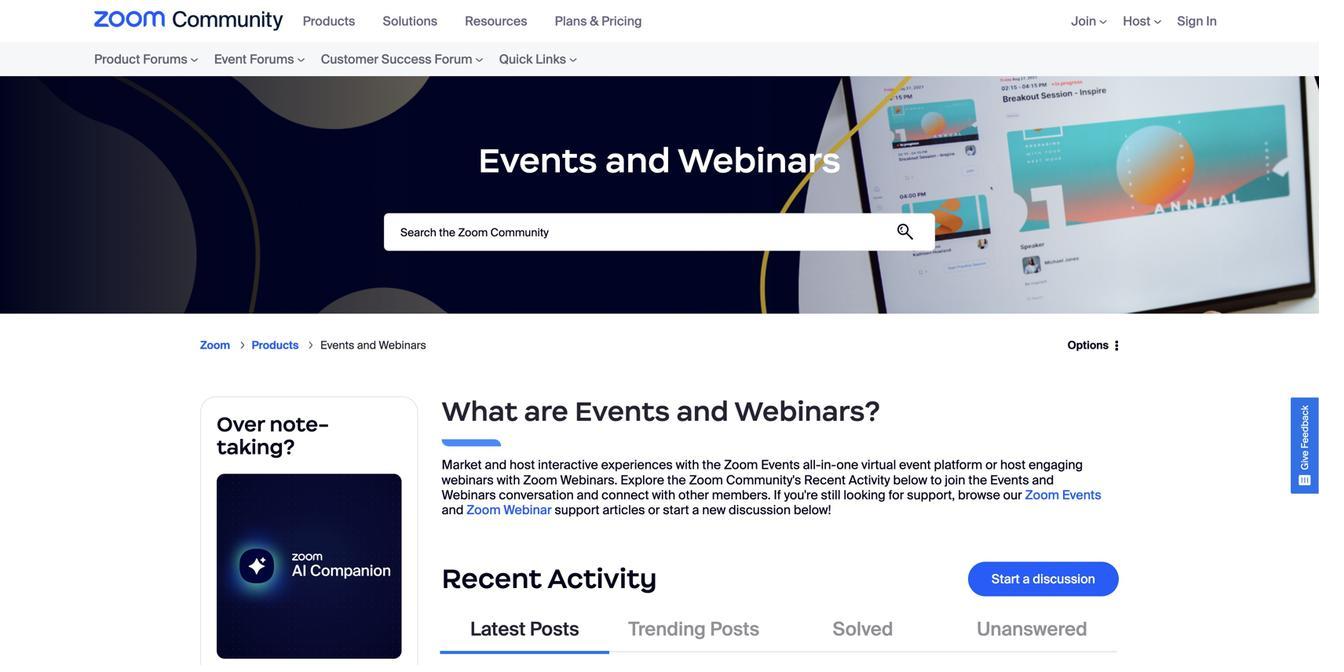 Task type: locate. For each thing, give the bounding box(es) containing it.
customer success forum
[[321, 51, 473, 68]]

2 vertical spatial webinars
[[442, 487, 496, 503]]

browse
[[958, 487, 1001, 503]]

host up 'conversation'
[[510, 457, 535, 473]]

forums
[[143, 51, 188, 68], [250, 51, 294, 68]]

0 horizontal spatial posts
[[530, 617, 579, 642]]

product forums
[[94, 51, 188, 68]]

forums right event
[[250, 51, 294, 68]]

1 horizontal spatial or
[[986, 457, 998, 473]]

1 horizontal spatial products link
[[303, 13, 367, 29]]

products link up customer
[[303, 13, 367, 29]]

with
[[676, 457, 699, 473], [497, 472, 520, 488], [652, 487, 676, 503]]

0 vertical spatial a
[[692, 502, 699, 519]]

0 horizontal spatial a
[[692, 502, 699, 519]]

activity down articles
[[548, 562, 657, 596]]

2 forums from the left
[[250, 51, 294, 68]]

1 horizontal spatial recent
[[804, 472, 846, 488]]

0 vertical spatial products link
[[303, 13, 367, 29]]

activity left below
[[849, 472, 891, 488]]

latest
[[470, 617, 526, 642]]

0 horizontal spatial events and webinars
[[320, 338, 426, 353]]

products
[[303, 13, 355, 29], [252, 338, 299, 353]]

all-
[[803, 457, 821, 473]]

the
[[702, 457, 721, 473], [668, 472, 686, 488], [969, 472, 988, 488]]

1 horizontal spatial a
[[1023, 571, 1030, 587]]

1 horizontal spatial discussion
[[1033, 571, 1096, 587]]

heading
[[442, 397, 1119, 412]]

0 vertical spatial events and webinars
[[478, 139, 841, 182]]

0 vertical spatial products
[[303, 13, 355, 29]]

over
[[217, 412, 265, 437]]

the right 'join'
[[969, 472, 988, 488]]

None submit
[[888, 214, 924, 250]]

note-
[[270, 412, 329, 437]]

1 horizontal spatial activity
[[849, 472, 891, 488]]

sign
[[1178, 13, 1204, 29]]

latest posts
[[470, 617, 579, 642]]

options button
[[1058, 330, 1119, 361]]

posts right trending
[[710, 617, 760, 642]]

webinars
[[678, 139, 841, 182], [379, 338, 426, 353], [442, 487, 496, 503]]

join
[[945, 472, 966, 488]]

products link
[[303, 13, 367, 29], [252, 338, 299, 353]]

with up other
[[676, 457, 699, 473]]

1 posts from the left
[[530, 617, 579, 642]]

host
[[510, 457, 535, 473], [1001, 457, 1026, 473]]

0 vertical spatial recent
[[804, 472, 846, 488]]

solutions link
[[383, 13, 449, 29]]

&
[[590, 13, 599, 29]]

1 horizontal spatial host
[[1001, 457, 1026, 473]]

products link right zoom link
[[252, 338, 299, 353]]

a inside start a discussion link
[[1023, 571, 1030, 587]]

1 forums from the left
[[143, 51, 188, 68]]

1 vertical spatial discussion
[[1033, 571, 1096, 587]]

one
[[837, 457, 859, 473]]

zoom webinar link
[[467, 502, 555, 519]]

posts down recent activity
[[530, 617, 579, 642]]

posts for latest posts
[[530, 617, 579, 642]]

1 horizontal spatial the
[[702, 457, 721, 473]]

with left other
[[652, 487, 676, 503]]

zoom
[[200, 338, 230, 353], [724, 457, 758, 473], [523, 472, 557, 488], [689, 472, 723, 488], [1026, 487, 1060, 503], [467, 502, 501, 519]]

market and host interactive experiences with the zoom events all-in-one virtual event platform or host engaging webinars with zoom webinars. explore the zoom community's recent activity below to join the events and webinars conversation and connect with other members. if you're still looking for support, browse our
[[442, 457, 1083, 503]]

1 vertical spatial activity
[[548, 562, 657, 596]]

and
[[606, 139, 671, 182], [357, 338, 376, 353], [677, 394, 729, 428], [485, 457, 507, 473], [1032, 472, 1054, 488], [577, 487, 599, 503], [442, 502, 464, 519]]

discussion right start
[[1033, 571, 1096, 587]]

activity
[[849, 472, 891, 488], [548, 562, 657, 596]]

products up customer
[[303, 13, 355, 29]]

0 horizontal spatial activity
[[548, 562, 657, 596]]

support
[[555, 502, 600, 519]]

1 vertical spatial a
[[1023, 571, 1030, 587]]

Search text field
[[384, 213, 936, 251]]

the up other
[[702, 457, 721, 473]]

posts
[[530, 617, 579, 642], [710, 617, 760, 642]]

a right start
[[1023, 571, 1030, 587]]

1 vertical spatial or
[[648, 502, 660, 519]]

join link
[[1072, 13, 1108, 29]]

product forums link
[[94, 42, 206, 76]]

or up the browse
[[986, 457, 998, 473]]

if
[[774, 487, 781, 503]]

0 horizontal spatial recent
[[442, 562, 542, 596]]

community.title image
[[94, 11, 283, 31]]

0 horizontal spatial host
[[510, 457, 535, 473]]

2 horizontal spatial webinars
[[678, 139, 841, 182]]

events and webinars
[[478, 139, 841, 182], [320, 338, 426, 353]]

0 horizontal spatial forums
[[143, 51, 188, 68]]

0 horizontal spatial or
[[648, 502, 660, 519]]

zoom events and zoom webinar support articles or start a new discussion below!
[[442, 487, 1102, 519]]

the up start
[[668, 472, 686, 488]]

discussion inside zoom events and zoom webinar support articles or start a new discussion below!
[[729, 502, 791, 519]]

quick links link
[[491, 42, 585, 76]]

0 vertical spatial or
[[986, 457, 998, 473]]

trending posts
[[629, 617, 760, 642]]

list
[[200, 326, 1058, 365]]

support,
[[907, 487, 955, 503]]

0 vertical spatial activity
[[849, 472, 891, 488]]

or
[[986, 457, 998, 473], [648, 502, 660, 519]]

0 horizontal spatial products link
[[252, 338, 299, 353]]

host up our
[[1001, 457, 1026, 473]]

or left start
[[648, 502, 660, 519]]

recent
[[804, 472, 846, 488], [442, 562, 542, 596]]

what
[[442, 394, 518, 428]]

platform
[[934, 457, 983, 473]]

plans & pricing link
[[555, 13, 654, 29]]

forums down community.title image
[[143, 51, 188, 68]]

forums for event forums
[[250, 51, 294, 68]]

event forums
[[214, 51, 294, 68]]

products right zoom link
[[252, 338, 299, 353]]

and inside zoom events and zoom webinar support articles or start a new discussion below!
[[442, 502, 464, 519]]

still
[[821, 487, 841, 503]]

0 vertical spatial discussion
[[729, 502, 791, 519]]

0 horizontal spatial discussion
[[729, 502, 791, 519]]

2 host from the left
[[1001, 457, 1026, 473]]

1 horizontal spatial posts
[[710, 617, 760, 642]]

0 horizontal spatial the
[[668, 472, 686, 488]]

events
[[478, 139, 598, 182], [320, 338, 355, 353], [575, 394, 670, 428], [761, 457, 800, 473], [991, 472, 1029, 488], [1063, 487, 1102, 503]]

resources link
[[465, 13, 539, 29]]

0 horizontal spatial products
[[252, 338, 299, 353]]

or inside zoom events and zoom webinar support articles or start a new discussion below!
[[648, 502, 660, 519]]

menu bar
[[295, 0, 662, 42], [1048, 0, 1225, 42], [63, 42, 617, 76]]

1 host from the left
[[510, 457, 535, 473]]

1 vertical spatial webinars
[[379, 338, 426, 353]]

conversation
[[499, 487, 574, 503]]

discussion down community's
[[729, 502, 791, 519]]

a left 'new'
[[692, 502, 699, 519]]

new
[[702, 502, 726, 519]]

start
[[992, 571, 1020, 587]]

webinars.
[[560, 472, 618, 488]]

what are events and webinars?
[[442, 394, 880, 428]]

quick links
[[499, 51, 566, 68]]

discussion
[[729, 502, 791, 519], [1033, 571, 1096, 587]]

0 vertical spatial webinars
[[678, 139, 841, 182]]

event forums link
[[206, 42, 313, 76]]

host
[[1123, 13, 1151, 29]]

1 vertical spatial recent
[[442, 562, 542, 596]]

zoom events link
[[1023, 487, 1102, 503]]

below!
[[794, 502, 831, 519]]

1 horizontal spatial forums
[[250, 51, 294, 68]]

a
[[692, 502, 699, 519], [1023, 571, 1030, 587]]

plans & pricing
[[555, 13, 642, 29]]

2 posts from the left
[[710, 617, 760, 642]]

1 horizontal spatial webinars
[[442, 487, 496, 503]]



Task type: describe. For each thing, give the bounding box(es) containing it.
options
[[1068, 338, 1109, 352]]

recent activity
[[442, 562, 657, 596]]

webinars
[[442, 472, 494, 488]]

event
[[214, 51, 247, 68]]

event
[[899, 457, 931, 473]]

sign in link
[[1178, 13, 1218, 29]]

solved
[[833, 617, 894, 642]]

customer
[[321, 51, 379, 68]]

forums for product forums
[[143, 51, 188, 68]]

activity inside market and host interactive experiences with the zoom events all-in-one virtual event platform or host engaging webinars with zoom webinars. explore the zoom community's recent activity below to join the events and webinars conversation and connect with other members. if you're still looking for support, browse our
[[849, 472, 891, 488]]

success
[[382, 51, 432, 68]]

plans
[[555, 13, 587, 29]]

engaging
[[1029, 457, 1083, 473]]

list containing zoom
[[200, 326, 1058, 365]]

start a discussion
[[992, 571, 1096, 587]]

discussion inside start a discussion link
[[1033, 571, 1096, 587]]

trending
[[629, 617, 706, 642]]

in
[[1207, 13, 1218, 29]]

experiences
[[601, 457, 673, 473]]

join
[[1072, 13, 1097, 29]]

events inside zoom events and zoom webinar support articles or start a new discussion below!
[[1063, 487, 1102, 503]]

2 horizontal spatial the
[[969, 472, 988, 488]]

you're
[[784, 487, 818, 503]]

pricing
[[602, 13, 642, 29]]

1 horizontal spatial events and webinars
[[478, 139, 841, 182]]

forum
[[435, 51, 473, 68]]

connect
[[602, 487, 649, 503]]

over note- taking?
[[217, 412, 329, 460]]

1 vertical spatial products
[[252, 338, 299, 353]]

quick
[[499, 51, 533, 68]]

webinars inside market and host interactive experiences with the zoom events all-in-one virtual event platform or host engaging webinars with zoom webinars. explore the zoom community's recent activity below to join the events and webinars conversation and connect with other members. if you're still looking for support, browse our
[[442, 487, 496, 503]]

menu bar containing products
[[295, 0, 662, 42]]

solutions
[[383, 13, 438, 29]]

for
[[889, 487, 904, 503]]

0 horizontal spatial webinars
[[379, 338, 426, 353]]

zoom link
[[200, 338, 230, 353]]

to
[[931, 472, 942, 488]]

start a discussion link
[[968, 562, 1119, 596]]

virtual
[[862, 457, 897, 473]]

other
[[679, 487, 709, 503]]

are
[[524, 394, 569, 428]]

product
[[94, 51, 140, 68]]

members.
[[712, 487, 771, 503]]

unanswered
[[977, 617, 1088, 642]]

1 horizontal spatial products
[[303, 13, 355, 29]]

customer success forum link
[[313, 42, 491, 76]]

below
[[893, 472, 928, 488]]

sign in
[[1178, 13, 1218, 29]]

community's
[[726, 472, 801, 488]]

a inside zoom events and zoom webinar support articles or start a new discussion below!
[[692, 502, 699, 519]]

articles
[[603, 502, 645, 519]]

in-
[[821, 457, 837, 473]]

taking?
[[217, 434, 295, 460]]

recent inside market and host interactive experiences with the zoom events all-in-one virtual event platform or host engaging webinars with zoom webinars. explore the zoom community's recent activity below to join the events and webinars conversation and connect with other members. if you're still looking for support, browse our
[[804, 472, 846, 488]]

menu bar containing product forums
[[63, 42, 617, 76]]

resources
[[465, 13, 528, 29]]

market
[[442, 457, 482, 473]]

looking
[[844, 487, 886, 503]]

1 vertical spatial products link
[[252, 338, 299, 353]]

posts for trending posts
[[710, 617, 760, 642]]

with up "zoom webinar" link
[[497, 472, 520, 488]]

webinars?
[[735, 394, 880, 428]]

interactive
[[538, 457, 598, 473]]

explore
[[621, 472, 665, 488]]

1 vertical spatial events and webinars
[[320, 338, 426, 353]]

host link
[[1123, 13, 1162, 29]]

menu bar containing join
[[1048, 0, 1225, 42]]

start
[[663, 502, 689, 519]]

links
[[536, 51, 566, 68]]

webinar
[[504, 502, 552, 519]]

our
[[1004, 487, 1023, 503]]

or inside market and host interactive experiences with the zoom events all-in-one virtual event platform or host engaging webinars with zoom webinars. explore the zoom community's recent activity below to join the events and webinars conversation and connect with other members. if you're still looking for support, browse our
[[986, 457, 998, 473]]



Task type: vqa. For each thing, say whether or not it's contained in the screenshot.
1 to the top
no



